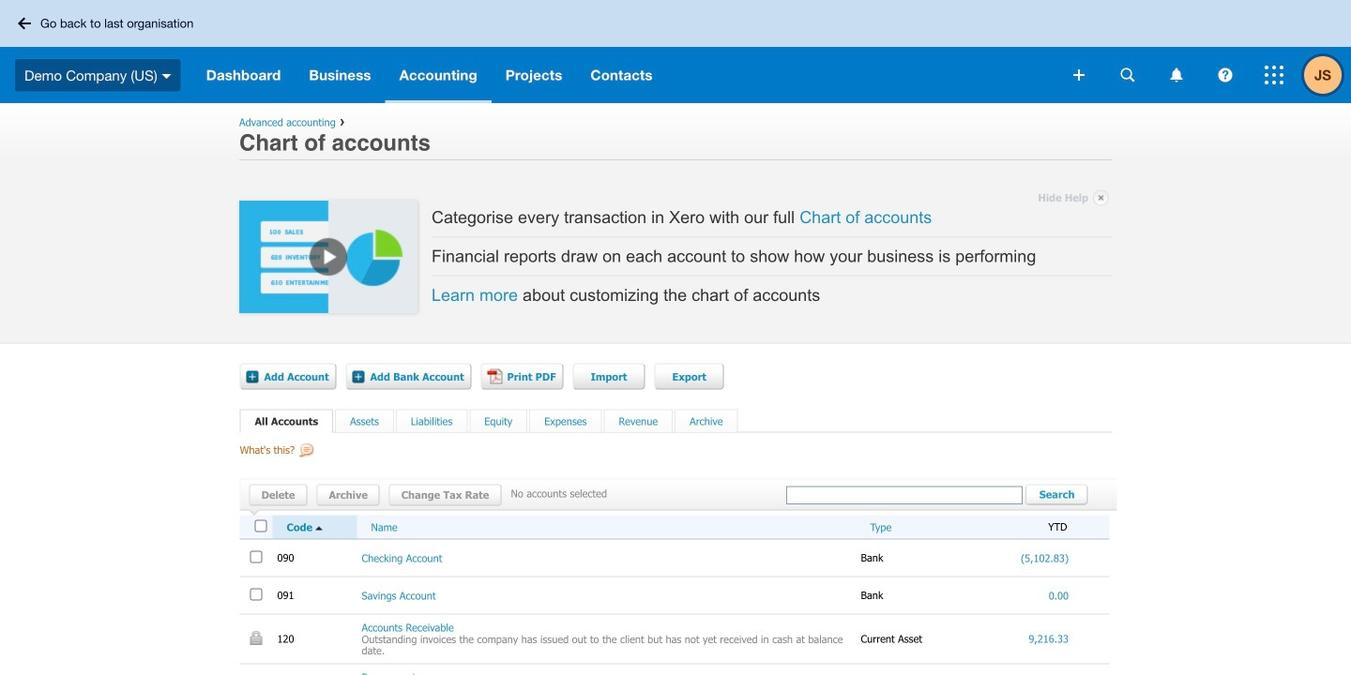 Task type: locate. For each thing, give the bounding box(es) containing it.
banner
[[0, 0, 1351, 103]]

0 vertical spatial svg image
[[18, 17, 31, 30]]

None checkbox
[[255, 520, 267, 533], [250, 551, 262, 564], [255, 520, 267, 533], [250, 551, 262, 564]]

None text field
[[786, 487, 1023, 505]]

None checkbox
[[250, 589, 262, 601]]

svg image
[[1265, 66, 1284, 84], [1171, 68, 1183, 82], [1218, 68, 1233, 82], [1073, 69, 1085, 81], [162, 74, 171, 79]]

0 horizontal spatial svg image
[[18, 17, 31, 30]]

svg image
[[18, 17, 31, 30], [1121, 68, 1135, 82]]

1 vertical spatial svg image
[[1121, 68, 1135, 82]]

1 horizontal spatial svg image
[[1121, 68, 1135, 82]]



Task type: describe. For each thing, give the bounding box(es) containing it.
you cannot delete/archive system accounts. image
[[250, 631, 262, 646]]



Task type: vqa. For each thing, say whether or not it's contained in the screenshot.
svg icon
yes



